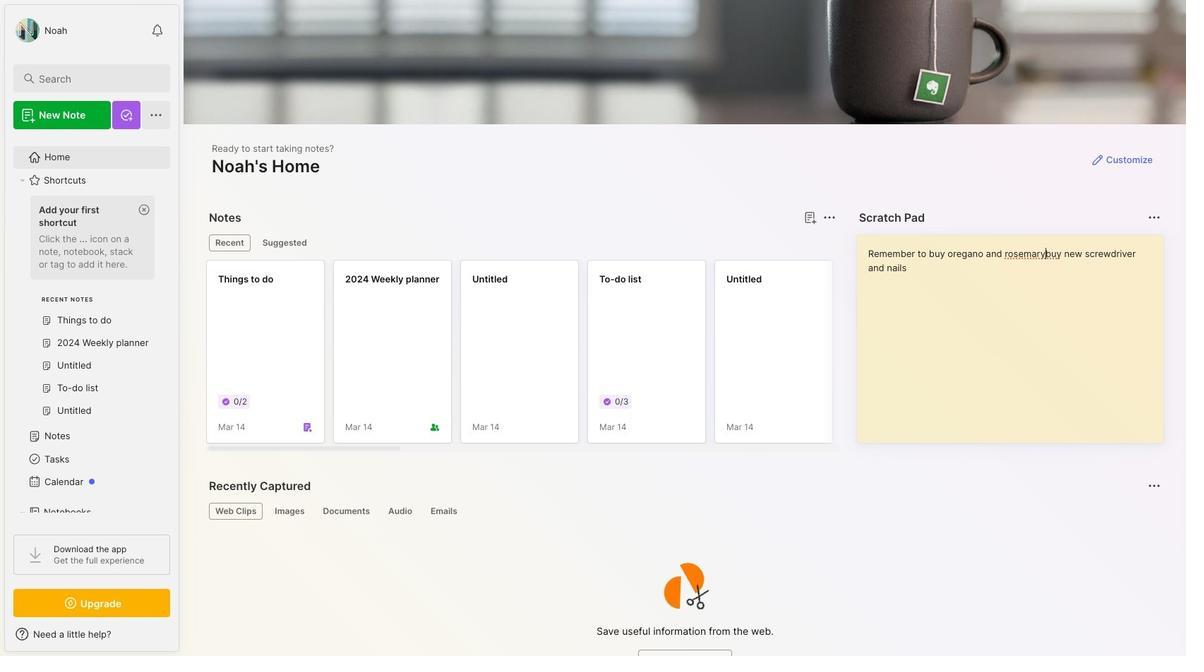 Task type: locate. For each thing, give the bounding box(es) containing it.
group
[[13, 191, 162, 431]]

tab
[[209, 234, 251, 251], [256, 234, 313, 251], [209, 503, 263, 520], [269, 503, 311, 520], [317, 503, 376, 520], [382, 503, 419, 520], [424, 503, 464, 520]]

tree inside main element
[[5, 138, 179, 646]]

click to collapse image
[[178, 630, 189, 647]]

Search text field
[[39, 72, 158, 85]]

more actions image
[[1146, 209, 1163, 226], [1146, 477, 1163, 494]]

main element
[[0, 0, 184, 656]]

tab list
[[209, 234, 834, 251], [209, 503, 1159, 520]]

0 vertical spatial more actions image
[[1146, 209, 1163, 226]]

row group
[[206, 260, 1187, 452]]

1 vertical spatial more actions image
[[1146, 477, 1163, 494]]

More actions field
[[820, 208, 840, 227], [1145, 208, 1165, 227], [1145, 476, 1165, 496]]

1 vertical spatial tab list
[[209, 503, 1159, 520]]

tree
[[5, 138, 179, 646]]

None search field
[[39, 70, 158, 87]]

0 vertical spatial tab list
[[209, 234, 834, 251]]

Start writing… text field
[[869, 235, 1163, 432]]

group inside main element
[[13, 191, 162, 431]]

none search field inside main element
[[39, 70, 158, 87]]



Task type: describe. For each thing, give the bounding box(es) containing it.
expand notebooks image
[[18, 509, 27, 517]]

WHAT'S NEW field
[[5, 623, 179, 646]]

more actions image
[[821, 209, 838, 226]]

Account field
[[13, 16, 67, 44]]

1 more actions image from the top
[[1146, 209, 1163, 226]]

2 tab list from the top
[[209, 503, 1159, 520]]

1 tab list from the top
[[209, 234, 834, 251]]

2 more actions image from the top
[[1146, 477, 1163, 494]]



Task type: vqa. For each thing, say whether or not it's contained in the screenshot.
alert
no



